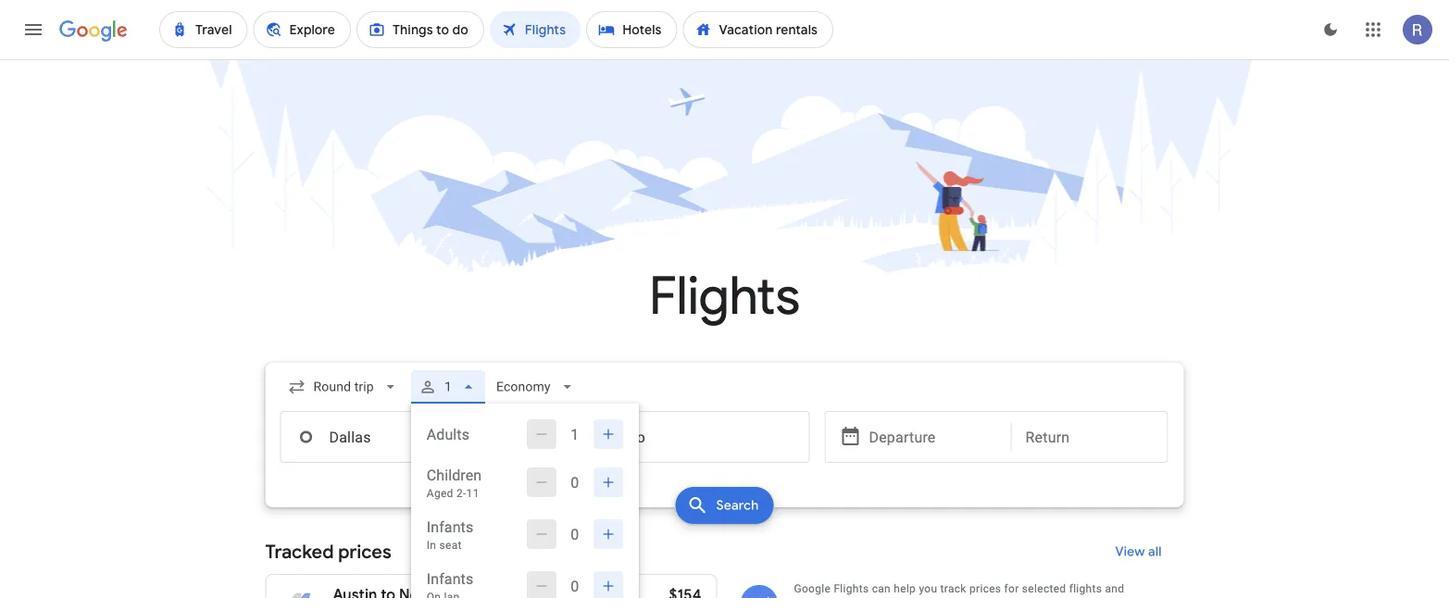 Task type: describe. For each thing, give the bounding box(es) containing it.
infants for infants
[[427, 570, 473, 587]]

swap origin and destination. image
[[534, 426, 556, 448]]

selected
[[1022, 582, 1066, 595]]

google
[[794, 582, 831, 595]]

we'll
[[864, 597, 889, 598]]

Departure text field
[[869, 412, 997, 462]]

prices inside google flights can help you track prices for selected flights and destinations. we'll check daily and let you know about significant pric
[[969, 582, 1001, 595]]

view all
[[1115, 543, 1162, 560]]

tracked prices region
[[265, 530, 1184, 598]]

1 inside popup button
[[444, 379, 452, 394]]

flights inside google flights can help you track prices for selected flights and destinations. we'll check daily and let you know about significant pric
[[834, 582, 869, 595]]

destinations.
[[794, 597, 861, 598]]

in
[[427, 539, 436, 552]]

infants for infants in seat
[[427, 518, 473, 536]]

11
[[466, 487, 479, 500]]

for
[[1004, 582, 1019, 595]]

track
[[940, 582, 966, 595]]

can
[[872, 582, 891, 595]]

0 horizontal spatial prices
[[338, 540, 391, 563]]

children
[[427, 466, 482, 484]]

main menu image
[[22, 19, 44, 41]]

flights
[[1069, 582, 1102, 595]]

infants in seat
[[427, 518, 473, 552]]

help
[[894, 582, 916, 595]]

154 US dollars text field
[[669, 586, 701, 598]]

search
[[716, 497, 759, 514]]

1 horizontal spatial 1
[[571, 425, 579, 443]]

all
[[1148, 543, 1162, 560]]

daily
[[925, 597, 950, 598]]



Task type: locate. For each thing, give the bounding box(es) containing it.
prices up let
[[969, 582, 1001, 595]]

0 horizontal spatial 1
[[444, 379, 452, 394]]

search button
[[675, 487, 774, 524]]

and up significant
[[1105, 582, 1124, 595]]

1 horizontal spatial flights
[[834, 582, 869, 595]]

0 vertical spatial 1
[[444, 379, 452, 394]]

1 horizontal spatial prices
[[969, 582, 1001, 595]]

0
[[571, 474, 579, 491], [571, 525, 579, 543], [571, 577, 579, 595]]

1 vertical spatial prices
[[969, 582, 1001, 595]]

1 button
[[411, 365, 485, 409]]

2 infants from the top
[[427, 570, 473, 587]]

Return text field
[[1025, 412, 1153, 462]]

0 vertical spatial and
[[1105, 582, 1124, 595]]

0 for infants
[[571, 525, 579, 543]]

you up daily
[[919, 582, 937, 595]]

0 vertical spatial you
[[919, 582, 937, 595]]

1 horizontal spatial and
[[1105, 582, 1124, 595]]

tracked prices
[[265, 540, 391, 563]]

Flight search field
[[250, 363, 1199, 598]]

infants
[[427, 518, 473, 536], [427, 570, 473, 587]]

change appearance image
[[1308, 7, 1353, 52]]

flights
[[649, 263, 800, 329], [834, 582, 869, 595]]

None field
[[280, 370, 407, 404], [489, 370, 584, 404], [280, 370, 407, 404], [489, 370, 584, 404]]

1 horizontal spatial you
[[991, 597, 1010, 598]]

about
[[1043, 597, 1073, 598]]

know
[[1013, 597, 1040, 598]]

view
[[1115, 543, 1145, 560]]

0 vertical spatial infants
[[427, 518, 473, 536]]

None text field
[[549, 411, 810, 463]]

check
[[892, 597, 922, 598]]

you
[[919, 582, 937, 595], [991, 597, 1010, 598]]

1 right swap origin and destination. image
[[571, 425, 579, 443]]

1 infants from the top
[[427, 518, 473, 536]]

1 vertical spatial and
[[953, 597, 972, 598]]

tracked
[[265, 540, 334, 563]]

2-
[[456, 487, 466, 500]]

infants up seat
[[427, 518, 473, 536]]

aged
[[427, 487, 453, 500]]

and down track
[[953, 597, 972, 598]]

and
[[1105, 582, 1124, 595], [953, 597, 972, 598]]

google flights can help you track prices for selected flights and destinations. we'll check daily and let you know about significant pric
[[794, 582, 1160, 598]]

seat
[[439, 539, 462, 552]]

0 vertical spatial prices
[[338, 540, 391, 563]]

1 vertical spatial 0
[[571, 525, 579, 543]]

0 horizontal spatial you
[[919, 582, 937, 595]]

2 0 from the top
[[571, 525, 579, 543]]

prices
[[338, 540, 391, 563], [969, 582, 1001, 595]]

you down for in the bottom of the page
[[991, 597, 1010, 598]]

1 vertical spatial you
[[991, 597, 1010, 598]]

1 vertical spatial infants
[[427, 570, 473, 587]]

1 up adults
[[444, 379, 452, 394]]

adults
[[427, 425, 469, 443]]

0 horizontal spatial and
[[953, 597, 972, 598]]

3 0 from the top
[[571, 577, 579, 595]]

significant
[[1076, 597, 1131, 598]]

prices right tracked
[[338, 540, 391, 563]]

0 horizontal spatial flights
[[649, 263, 800, 329]]

0 vertical spatial flights
[[649, 263, 800, 329]]

1 vertical spatial 1
[[571, 425, 579, 443]]

1 0 from the top
[[571, 474, 579, 491]]

let
[[975, 597, 988, 598]]

1
[[444, 379, 452, 394], [571, 425, 579, 443]]

1 vertical spatial flights
[[834, 582, 869, 595]]

0 vertical spatial 0
[[571, 474, 579, 491]]

2 vertical spatial 0
[[571, 577, 579, 595]]

infants down seat
[[427, 570, 473, 587]]

children aged 2-11
[[427, 466, 482, 500]]

0 for children
[[571, 474, 579, 491]]



Task type: vqa. For each thing, say whether or not it's contained in the screenshot.
1st Infants from the bottom
yes



